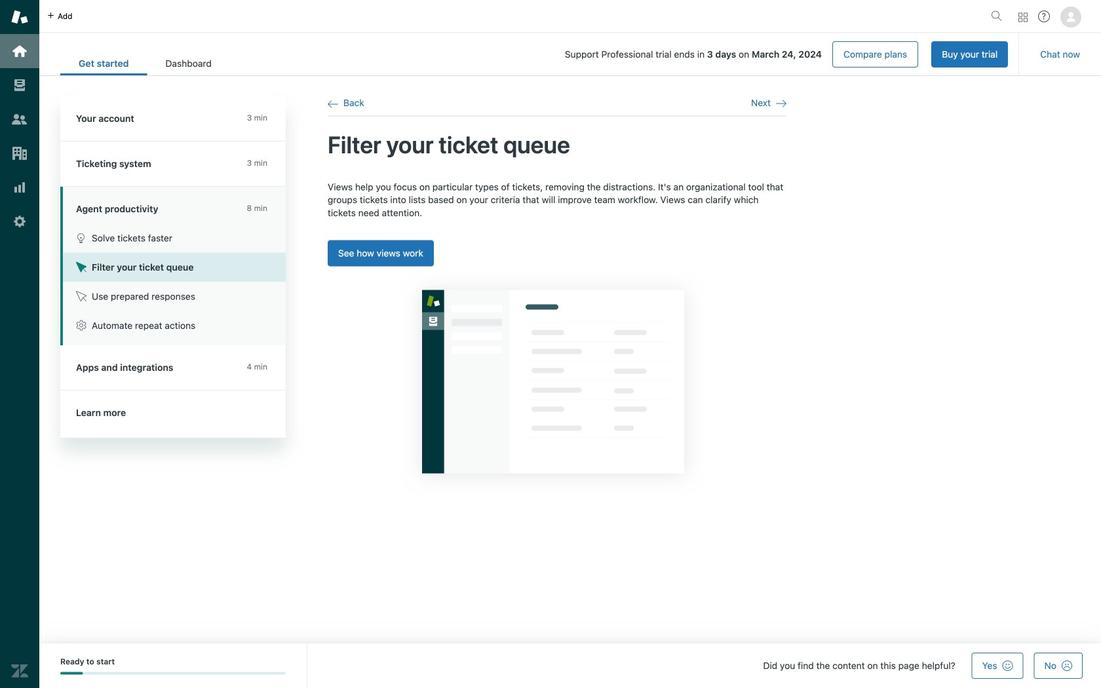 Task type: vqa. For each thing, say whether or not it's contained in the screenshot.
Close icon
no



Task type: describe. For each thing, give the bounding box(es) containing it.
zendesk products image
[[1019, 13, 1028, 22]]

customers image
[[11, 111, 28, 128]]

get help image
[[1039, 10, 1050, 22]]

zendesk image
[[11, 663, 28, 680]]

get started image
[[11, 43, 28, 60]]

reporting image
[[11, 179, 28, 196]]

March 24, 2024 text field
[[752, 49, 822, 60]]

zendesk support image
[[11, 9, 28, 26]]

organizations image
[[11, 145, 28, 162]]



Task type: locate. For each thing, give the bounding box(es) containing it.
heading
[[60, 96, 286, 142]]

main element
[[0, 0, 39, 688]]

admin image
[[11, 213, 28, 230]]

views image
[[11, 77, 28, 94]]

indicates location of where to select views. image
[[402, 270, 705, 494]]

tab list
[[60, 51, 230, 75]]

progress bar
[[60, 672, 286, 675]]

tab
[[147, 51, 230, 75]]



